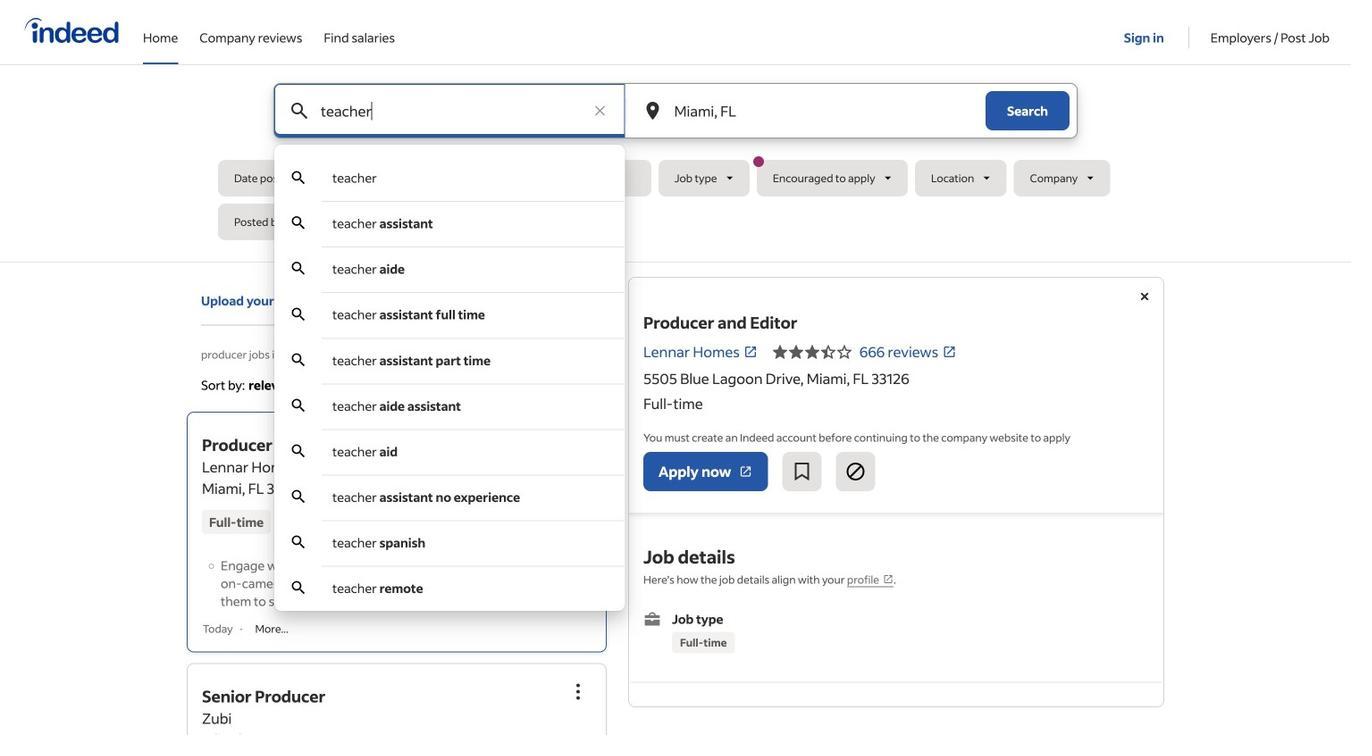 Task type: locate. For each thing, give the bounding box(es) containing it.
lennar homes (opens in a new tab) image
[[743, 345, 758, 359]]

teacher element
[[332, 170, 377, 186]]

job actions for senior producer is collapsed image
[[568, 681, 589, 703]]

None search field
[[218, 83, 1133, 611]]

clear what input image
[[591, 102, 609, 120]]

job preferences (opens in a new window) image
[[883, 574, 894, 585]]

search suggestions list box
[[274, 156, 625, 611]]

close job details image
[[1134, 286, 1156, 307]]

group
[[559, 421, 598, 460]]

apply now (opens in a new tab) image
[[739, 465, 753, 479]]



Task type: describe. For each thing, give the bounding box(es) containing it.
search: Job title, keywords, or company text field
[[317, 84, 582, 138]]

3.4 out of 5 stars. link to 666 reviews company ratings (opens in a new tab) image
[[942, 345, 957, 359]]

Edit location text field
[[671, 84, 950, 138]]

3.4 out of 5 stars image
[[772, 341, 853, 363]]

help icon image
[[571, 374, 593, 396]]

not interested image
[[845, 461, 866, 483]]

save this job image
[[791, 461, 813, 483]]



Task type: vqa. For each thing, say whether or not it's contained in the screenshot.
Apply now (opens in a new tab) image at the right bottom of the page
yes



